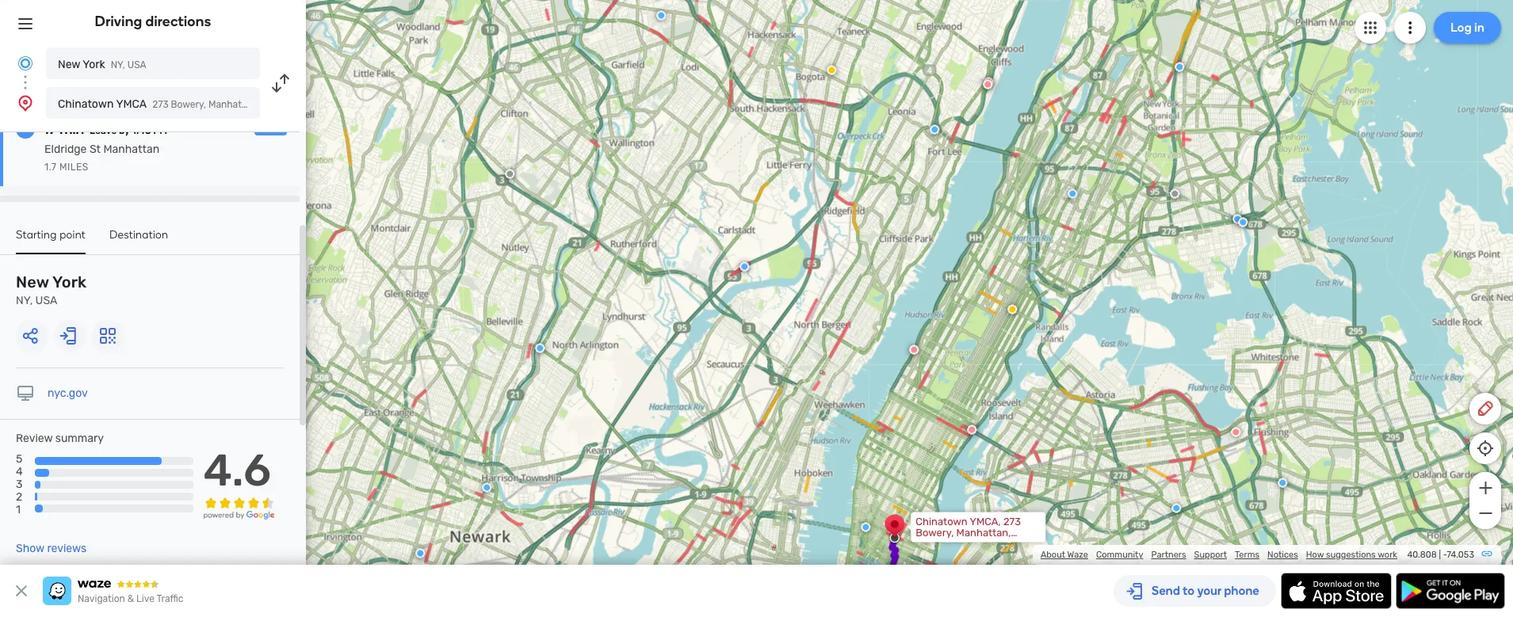Task type: describe. For each thing, give the bounding box(es) containing it.
273 for ymca,
[[1003, 516, 1021, 527]]

united for ymca,
[[916, 538, 948, 550]]

about waze community partners support terms notices how suggestions work
[[1041, 550, 1397, 560]]

40.808 | -74.053
[[1407, 550, 1474, 560]]

computer image
[[16, 384, 35, 403]]

x image
[[12, 582, 31, 601]]

current location image
[[16, 54, 35, 73]]

starting point
[[16, 228, 86, 242]]

74.053
[[1447, 550, 1474, 560]]

1.7
[[44, 162, 57, 173]]

how
[[1306, 550, 1324, 560]]

pencil image
[[1476, 399, 1495, 418]]

1 vertical spatial new york ny, usa
[[16, 273, 87, 308]]

states for ymca
[[293, 99, 322, 110]]

4.6
[[203, 445, 271, 497]]

1 vertical spatial hazard image
[[1008, 305, 1017, 314]]

by
[[119, 125, 130, 136]]

4
[[16, 465, 23, 479]]

directions
[[145, 13, 211, 30]]

5
[[16, 453, 22, 466]]

driving directions
[[95, 13, 211, 30]]

5 4 3 2 1
[[16, 453, 23, 517]]

york inside new york ny, usa
[[52, 273, 87, 292]]

live
[[136, 594, 154, 605]]

pm
[[153, 125, 167, 136]]

states for ymca,
[[950, 538, 981, 550]]

0 vertical spatial hazard image
[[827, 65, 836, 75]]

40.808
[[1407, 550, 1437, 560]]

waze
[[1067, 550, 1088, 560]]

driving
[[95, 13, 142, 30]]

terms
[[1235, 550, 1259, 560]]

17 min leave by 1:43 pm
[[44, 120, 167, 138]]

review summary
[[16, 432, 104, 445]]

zoom in image
[[1475, 479, 1495, 498]]

show
[[16, 542, 44, 556]]

summary
[[55, 432, 104, 445]]

zoom out image
[[1475, 504, 1495, 523]]

accident image
[[1170, 189, 1180, 199]]

2
[[16, 491, 22, 504]]

manhattan, for ymca
[[208, 99, 259, 110]]

road closed image
[[1231, 428, 1241, 437]]

miles
[[59, 162, 89, 173]]

notices
[[1267, 550, 1298, 560]]

how suggestions work link
[[1306, 550, 1397, 560]]

1 horizontal spatial usa
[[127, 59, 146, 71]]

accident image
[[505, 169, 515, 179]]

united for ymca
[[261, 99, 291, 110]]

link image
[[1481, 548, 1493, 560]]

new inside new york ny, usa
[[16, 273, 49, 292]]

0 vertical spatial york
[[83, 58, 105, 71]]

about
[[1041, 550, 1065, 560]]

eldridge st manhattan 1.7 miles
[[44, 143, 159, 173]]

partners
[[1151, 550, 1186, 560]]

&
[[127, 594, 134, 605]]



Task type: locate. For each thing, give the bounding box(es) containing it.
manhattan, for ymca,
[[956, 527, 1011, 539]]

|
[[1439, 550, 1441, 560]]

1 horizontal spatial states
[[950, 538, 981, 550]]

chinatown for ymca,
[[916, 516, 968, 527]]

1 horizontal spatial new
[[58, 58, 80, 71]]

chinatown left ymca,
[[916, 516, 968, 527]]

partners link
[[1151, 550, 1186, 560]]

bowery, for ymca
[[171, 99, 206, 110]]

chinatown ymca 273 bowery, manhattan, united states
[[58, 97, 322, 111]]

1 vertical spatial bowery,
[[916, 527, 954, 539]]

navigation & live traffic
[[78, 594, 183, 605]]

0 vertical spatial chinatown
[[58, 97, 114, 111]]

york down driving
[[83, 58, 105, 71]]

3
[[16, 478, 23, 492]]

1 vertical spatial manhattan,
[[956, 527, 1011, 539]]

0 vertical spatial new york ny, usa
[[58, 58, 146, 71]]

support link
[[1194, 550, 1227, 560]]

ny,
[[111, 59, 125, 71], [16, 294, 33, 308]]

bowery, right ymca
[[171, 99, 206, 110]]

york
[[83, 58, 105, 71], [52, 273, 87, 292]]

new york ny, usa down driving
[[58, 58, 146, 71]]

ymca
[[116, 97, 147, 111]]

eldridge
[[44, 143, 87, 156]]

0 vertical spatial states
[[293, 99, 322, 110]]

work
[[1378, 550, 1397, 560]]

new right current location icon
[[58, 58, 80, 71]]

0 vertical spatial manhattan,
[[208, 99, 259, 110]]

reviews
[[47, 542, 87, 556]]

leave
[[90, 125, 117, 136]]

273 up pm
[[152, 99, 169, 110]]

273 inside chinatown ymca, 273 bowery, manhattan, united states
[[1003, 516, 1021, 527]]

0 vertical spatial united
[[261, 99, 291, 110]]

new york ny, usa
[[58, 58, 146, 71], [16, 273, 87, 308]]

support
[[1194, 550, 1227, 560]]

show reviews
[[16, 542, 87, 556]]

chinatown
[[58, 97, 114, 111], [916, 516, 968, 527]]

community
[[1096, 550, 1143, 560]]

notices link
[[1267, 550, 1298, 560]]

police image
[[1233, 214, 1242, 224], [1238, 218, 1248, 227], [535, 344, 545, 353], [1278, 478, 1287, 488], [994, 512, 1004, 521], [861, 523, 871, 532], [416, 549, 425, 558]]

273 inside chinatown ymca 273 bowery, manhattan, united states
[[152, 99, 169, 110]]

0 horizontal spatial hazard image
[[827, 65, 836, 75]]

1 vertical spatial states
[[950, 538, 981, 550]]

manhattan
[[103, 143, 159, 156]]

chinatown up min
[[58, 97, 114, 111]]

states inside chinatown ymca, 273 bowery, manhattan, united states
[[950, 538, 981, 550]]

1 horizontal spatial united
[[916, 538, 948, 550]]

bowery,
[[171, 99, 206, 110], [916, 527, 954, 539]]

usa down the starting point button
[[35, 294, 57, 308]]

1 horizontal spatial hazard image
[[1008, 305, 1017, 314]]

york down the starting point button
[[52, 273, 87, 292]]

united inside chinatown ymca 273 bowery, manhattan, united states
[[261, 99, 291, 110]]

0 horizontal spatial 273
[[152, 99, 169, 110]]

road closed image
[[984, 77, 993, 87], [983, 80, 993, 89], [909, 345, 919, 355], [967, 425, 977, 435]]

point
[[60, 228, 86, 242]]

ymca,
[[970, 516, 1001, 527]]

chinatown for ymca
[[58, 97, 114, 111]]

community link
[[1096, 550, 1143, 560]]

1 horizontal spatial manhattan,
[[956, 527, 1011, 539]]

location image
[[16, 94, 35, 113]]

new york ny, usa down the starting point button
[[16, 273, 87, 308]]

manhattan, inside chinatown ymca, 273 bowery, manhattan, united states
[[956, 527, 1011, 539]]

-
[[1443, 550, 1447, 560]]

0 vertical spatial usa
[[127, 59, 146, 71]]

1 horizontal spatial 273
[[1003, 516, 1021, 527]]

1 vertical spatial new
[[16, 273, 49, 292]]

1 horizontal spatial chinatown
[[916, 516, 968, 527]]

starting point button
[[16, 228, 86, 254]]

273
[[152, 99, 169, 110], [1003, 516, 1021, 527]]

navigation
[[78, 594, 125, 605]]

1 vertical spatial usa
[[35, 294, 57, 308]]

starting
[[16, 228, 57, 242]]

0 vertical spatial ny,
[[111, 59, 125, 71]]

1 horizontal spatial ny,
[[111, 59, 125, 71]]

0 horizontal spatial united
[[261, 99, 291, 110]]

chinatown ymca, 273 bowery, manhattan, united states
[[916, 516, 1021, 550]]

states inside chinatown ymca 273 bowery, manhattan, united states
[[293, 99, 322, 110]]

hazard image
[[827, 65, 836, 75], [1008, 305, 1017, 314]]

0 horizontal spatial manhattan,
[[208, 99, 259, 110]]

0 vertical spatial 273
[[152, 99, 169, 110]]

ny, down the starting point button
[[16, 294, 33, 308]]

min
[[60, 120, 84, 138]]

1 vertical spatial united
[[916, 538, 948, 550]]

0 horizontal spatial ny,
[[16, 294, 33, 308]]

1 horizontal spatial bowery,
[[916, 527, 954, 539]]

273 right ymca,
[[1003, 516, 1021, 527]]

nyc.gov
[[48, 387, 88, 400]]

1
[[16, 504, 21, 517]]

police image
[[657, 11, 666, 20], [1175, 62, 1184, 72], [930, 125, 939, 134], [1068, 189, 1077, 199], [740, 262, 749, 271], [482, 483, 492, 493], [1172, 504, 1181, 513]]

new
[[58, 58, 80, 71], [16, 273, 49, 292]]

0 vertical spatial bowery,
[[171, 99, 206, 110]]

0 horizontal spatial new
[[16, 273, 49, 292]]

usa up ymca
[[127, 59, 146, 71]]

bowery, inside chinatown ymca 273 bowery, manhattan, united states
[[171, 99, 206, 110]]

usa
[[127, 59, 146, 71], [35, 294, 57, 308]]

destination button
[[109, 228, 168, 253]]

united inside chinatown ymca, 273 bowery, manhattan, united states
[[916, 538, 948, 550]]

united
[[261, 99, 291, 110], [916, 538, 948, 550]]

destination
[[109, 228, 168, 242]]

about waze link
[[1041, 550, 1088, 560]]

states
[[293, 99, 322, 110], [950, 538, 981, 550]]

review
[[16, 432, 53, 445]]

0 horizontal spatial states
[[293, 99, 322, 110]]

bowery, left ymca,
[[916, 527, 954, 539]]

ny, up ymca
[[111, 59, 125, 71]]

17
[[44, 120, 57, 138]]

manhattan, inside chinatown ymca 273 bowery, manhattan, united states
[[208, 99, 259, 110]]

nyc.gov link
[[48, 387, 88, 400]]

chinatown inside chinatown ymca, 273 bowery, manhattan, united states
[[916, 516, 968, 527]]

1 vertical spatial york
[[52, 273, 87, 292]]

273 for ymca
[[152, 99, 169, 110]]

bowery, for ymca,
[[916, 527, 954, 539]]

st
[[89, 143, 101, 156]]

1 vertical spatial 273
[[1003, 516, 1021, 527]]

1 vertical spatial chinatown
[[916, 516, 968, 527]]

manhattan,
[[208, 99, 259, 110], [956, 527, 1011, 539]]

0 horizontal spatial chinatown
[[58, 97, 114, 111]]

1:43
[[132, 125, 151, 136]]

terms link
[[1235, 550, 1259, 560]]

bowery, inside chinatown ymca, 273 bowery, manhattan, united states
[[916, 527, 954, 539]]

0 horizontal spatial usa
[[35, 294, 57, 308]]

1 vertical spatial ny,
[[16, 294, 33, 308]]

traffic
[[157, 594, 183, 605]]

0 vertical spatial new
[[58, 58, 80, 71]]

new down the starting point button
[[16, 273, 49, 292]]

0 horizontal spatial bowery,
[[171, 99, 206, 110]]

suggestions
[[1326, 550, 1376, 560]]



Task type: vqa. For each thing, say whether or not it's contained in the screenshot.
reach
no



